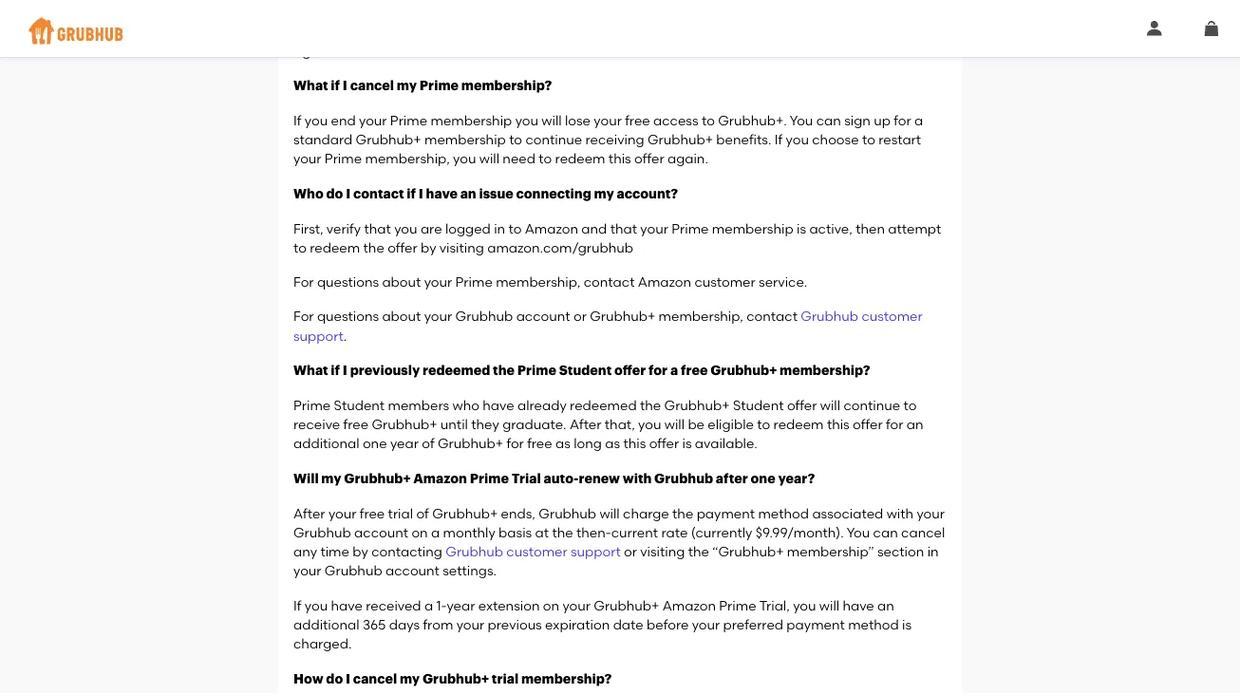 Task type: describe. For each thing, give the bounding box(es) containing it.
charge
[[623, 505, 669, 521]]

again. inside note: linked amazon and grubhub accounts are required to access your  prime grubhub+ benefits. if you choose to restart your grubhub+ membership through prime, you will need to redeem this offer again.
[[294, 43, 334, 59]]

grubhub customer support link for grubhub+
[[294, 308, 923, 344]]

of inside prime student members who have already redeemed the grubhub+ student offer will continue to receive free grubhub+ until they graduate. after that, you will be eligible to redeem this offer for an additional one year of grubhub+ for free as long as this offer is available.
[[422, 436, 435, 452]]

questions for for questions about your grubhub account or grubhub+ membership, contact
[[317, 308, 379, 325]]

i left issue
[[419, 187, 424, 200]]

grubhub down the service.
[[801, 308, 859, 325]]

will inside note: linked amazon and grubhub accounts are required to access your  prime grubhub+ benefits. if you choose to restart your grubhub+ membership through prime, you will need to redeem this offer again.
[[741, 23, 761, 40]]

grubhub+.
[[718, 112, 787, 128]]

can inside after your free  trial of grubhub+ ends, grubhub will charge the payment method associated with your grubhub account on a monthly basis at the then-current rate (currently $9.99/month). you can cancel any time by contacting
[[874, 524, 898, 541]]

who do i contact if i have an issue connecting my account?
[[294, 187, 678, 200]]

do for how
[[326, 672, 343, 686]]

through
[[617, 23, 668, 40]]

i for prime
[[343, 79, 348, 92]]

will inside if you have received a 1-year extension on your grubhub+ amazon prime trial, you will have an additional 365 days from your previous expiration date before your preferred payment method is charged.
[[820, 597, 840, 614]]

choose inside note: linked amazon and grubhub accounts are required to access your  prime grubhub+ benefits. if you choose to restart your grubhub+ membership through prime, you will need to redeem this offer again.
[[320, 23, 367, 40]]

restart inside note: linked amazon and grubhub accounts are required to access your  prime grubhub+ benefits. if you choose to restart your grubhub+ membership through prime, you will need to redeem this offer again.
[[386, 23, 429, 40]]

grubhub customer support for grubhub
[[446, 544, 621, 560]]

what if i cancel my prime membership?
[[294, 79, 552, 92]]

one inside prime student members who have already redeemed the grubhub+ student offer will continue to receive free grubhub+ until they graduate. after that, you will be eligible to redeem this offer for an additional one year of grubhub+ for free as long as this offer is available.
[[363, 436, 387, 452]]

or visiting the "grubhub+ membership" section in your grubhub account settings.
[[294, 544, 939, 579]]

offer inside if you end your prime membership you will lose your free access to grubhub+. you can sign up for a standard grubhub+ membership to continue receiving grubhub+ benefits. if you choose to restart your prime membership, you will need to redeem this offer again.
[[635, 151, 665, 167]]

free up be
[[681, 364, 708, 377]]

active,
[[810, 220, 853, 236]]

amazon inside first, verify that you are logged in to amazon and that your prime membership is active, then attempt to redeem the offer by visiting amazon.com/grubhub
[[525, 220, 579, 236]]

members
[[388, 397, 449, 413]]

1 horizontal spatial trial
[[492, 672, 519, 686]]

amazon inside note: linked amazon and grubhub accounts are required to access your  prime grubhub+ benefits. if you choose to restart your grubhub+ membership through prime, you will need to redeem this offer again.
[[377, 4, 430, 20]]

2 horizontal spatial membership,
[[659, 308, 744, 325]]

for questions about your grubhub account or grubhub+ membership, contact
[[294, 308, 801, 325]]

on inside after your free  trial of grubhub+ ends, grubhub will charge the payment method associated with your grubhub account on a monthly basis at the then-current rate (currently $9.99/month). you can cancel any time by contacting
[[412, 524, 428, 541]]

basis
[[499, 524, 532, 541]]

cancel for what if i cancel my prime membership?
[[350, 79, 394, 92]]

and inside first, verify that you are logged in to amazon and that your prime membership is active, then attempt to redeem the offer by visiting amazon.com/grubhub
[[582, 220, 607, 236]]

payment inside after your free  trial of grubhub+ ends, grubhub will charge the payment method associated with your grubhub account on a monthly basis at the then-current rate (currently $9.99/month). you can cancel any time by contacting
[[697, 505, 755, 521]]

then-
[[577, 524, 612, 541]]

cancel for how do i cancel my grubhub+ trial membership?
[[353, 672, 397, 686]]

account?
[[617, 187, 678, 200]]

if you end your prime membership you will lose your free access to grubhub+. you can sign up for a standard grubhub+ membership to continue receiving grubhub+ benefits. if you choose to restart your prime membership, you will need to redeem this offer again.
[[294, 112, 924, 167]]

grubhub+ inside after your free  trial of grubhub+ ends, grubhub will charge the payment method associated with your grubhub account on a monthly basis at the then-current rate (currently $9.99/month). you can cancel any time by contacting
[[432, 505, 498, 521]]

membership"
[[787, 544, 875, 560]]

redeem inside if you end your prime membership you will lose your free access to grubhub+. you can sign up for a standard grubhub+ membership to continue receiving grubhub+ benefits. if you choose to restart your prime membership, you will need to redeem this offer again.
[[555, 151, 606, 167]]

receiving
[[586, 131, 645, 148]]

are inside first, verify that you are logged in to amazon and that your prime membership is active, then attempt to redeem the offer by visiting amazon.com/grubhub
[[421, 220, 442, 236]]

required
[[611, 4, 666, 20]]

continue inside prime student members who have already redeemed the grubhub+ student offer will continue to receive free grubhub+ until they graduate. after that, you will be eligible to redeem this offer for an additional one year of grubhub+ for free as long as this offer is available.
[[844, 397, 901, 413]]

2 horizontal spatial contact
[[747, 308, 798, 325]]

account inside after your free  trial of grubhub+ ends, grubhub will charge the payment method associated with your grubhub account on a monthly basis at the then-current rate (currently $9.99/month). you can cancel any time by contacting
[[354, 524, 409, 541]]

membership inside note: linked amazon and grubhub accounts are required to access your  prime grubhub+ benefits. if you choose to restart your grubhub+ membership through prime, you will need to redeem this offer again.
[[532, 23, 614, 40]]

logged
[[445, 220, 491, 236]]

1 vertical spatial membership?
[[780, 364, 871, 377]]

payment inside if you have received a 1-year extension on your grubhub+ amazon prime trial, you will have an additional 365 days from your previous expiration date before your preferred payment method is charged.
[[787, 617, 845, 633]]

0 vertical spatial redeemed
[[423, 364, 490, 377]]

from
[[423, 617, 453, 633]]

access inside if you end your prime membership you will lose your free access to grubhub+. you can sign up for a standard grubhub+ membership to continue receiving grubhub+ benefits. if you choose to restart your prime membership, you will need to redeem this offer again.
[[654, 112, 699, 128]]

amazon down until
[[413, 472, 467, 485]]

sign
[[845, 112, 871, 128]]

trial,
[[760, 597, 790, 614]]

do for who
[[326, 187, 343, 200]]

need inside if you end your prime membership you will lose your free access to grubhub+. you can sign up for a standard grubhub+ membership to continue receiving grubhub+ benefits. if you choose to restart your prime membership, you will need to redeem this offer again.
[[503, 151, 536, 167]]

you inside after your free  trial of grubhub+ ends, grubhub will charge the payment method associated with your grubhub account on a monthly basis at the then-current rate (currently $9.99/month). you can cancel any time by contacting
[[847, 524, 870, 541]]

again. inside if you end your prime membership you will lose your free access to grubhub+. you can sign up for a standard grubhub+ membership to continue receiving grubhub+ benefits. if you choose to restart your prime membership, you will need to redeem this offer again.
[[668, 151, 709, 167]]

is inside if you have received a 1-year extension on your grubhub+ amazon prime trial, you will have an additional 365 days from your previous expiration date before your preferred payment method is charged.
[[903, 617, 912, 633]]

service.
[[759, 274, 808, 290]]

first, verify that you are logged in to amazon and that your prime membership is active, then attempt to redeem the offer by visiting amazon.com/grubhub
[[294, 220, 942, 256]]

already
[[518, 397, 567, 413]]

ends,
[[501, 505, 536, 521]]

2 vertical spatial membership?
[[521, 672, 612, 686]]

note: linked amazon and grubhub accounts are required to access your  prime grubhub+ benefits. if you choose to restart your grubhub+ membership through prime, you will need to redeem this offer again.
[[294, 4, 941, 59]]

attempt
[[889, 220, 942, 236]]

with inside after your free  trial of grubhub+ ends, grubhub will charge the payment method associated with your grubhub account on a monthly basis at the then-current rate (currently $9.99/month). you can cancel any time by contacting
[[887, 505, 914, 521]]

expiration
[[545, 617, 610, 633]]

prime inside first, verify that you are logged in to amazon and that your prime membership is active, then attempt to redeem the offer by visiting amazon.com/grubhub
[[672, 220, 709, 236]]

your inside first, verify that you are logged in to amazon and that your prime membership is active, then attempt to redeem the offer by visiting amazon.com/grubhub
[[641, 220, 669, 236]]

i for the
[[343, 364, 348, 377]]

will inside after your free  trial of grubhub+ ends, grubhub will charge the payment method associated with your grubhub account on a monthly basis at the then-current rate (currently $9.99/month). you can cancel any time by contacting
[[600, 505, 620, 521]]

section
[[878, 544, 925, 560]]

in for logged
[[494, 220, 505, 236]]

what if i previously redeemed the prime student offer for a free grubhub+ membership?
[[294, 364, 871, 377]]

preferred
[[723, 617, 784, 633]]

1 small image from the left
[[1148, 21, 1163, 36]]

you up the who do i contact if i have an issue connecting my account?
[[453, 151, 476, 167]]

you right trial,
[[793, 597, 816, 614]]

eligible
[[708, 416, 754, 433]]

and inside note: linked amazon and grubhub accounts are required to access your  prime grubhub+ benefits. if you choose to restart your grubhub+ membership through prime, you will need to redeem this offer again.
[[433, 4, 459, 20]]

0 vertical spatial customer
[[695, 274, 756, 290]]

this inside if you end your prime membership you will lose your free access to grubhub+. you can sign up for a standard grubhub+ membership to continue receiving grubhub+ benefits. if you choose to restart your prime membership, you will need to redeem this offer again.
[[609, 151, 631, 167]]

days
[[389, 617, 420, 633]]

grubhub customer support for grubhub+
[[294, 308, 923, 344]]

long
[[574, 436, 602, 452]]

0 vertical spatial with
[[623, 472, 652, 485]]

0 horizontal spatial an
[[460, 187, 477, 200]]

graduate.
[[503, 416, 567, 433]]

free inside if you end your prime membership you will lose your free access to grubhub+. you can sign up for a standard grubhub+ membership to continue receiving grubhub+ benefits. if you choose to restart your prime membership, you will need to redeem this offer again.
[[625, 112, 650, 128]]

settings.
[[443, 563, 497, 579]]

contacting
[[372, 544, 443, 560]]

offer inside first, verify that you are logged in to amazon and that your prime membership is active, then attempt to redeem the offer by visiting amazon.com/grubhub
[[388, 239, 418, 256]]

if you have received a 1-year extension on your grubhub+ amazon prime trial, you will have an additional 365 days from your previous expiration date before your preferred payment method is charged.
[[294, 597, 912, 652]]

grubhub+ inside if you have received a 1-year extension on your grubhub+ amazon prime trial, you will have an additional 365 days from your previous expiration date before your preferred payment method is charged.
[[594, 597, 660, 614]]

0 vertical spatial or
[[574, 308, 587, 325]]

cancel inside after your free  trial of grubhub+ ends, grubhub will charge the payment method associated with your grubhub account on a monthly basis at the then-current rate (currently $9.99/month). you can cancel any time by contacting
[[902, 524, 946, 541]]

until
[[441, 416, 468, 433]]

you down 'grubhub+.'
[[786, 131, 809, 148]]

1 vertical spatial contact
[[584, 274, 635, 290]]

2 that from the left
[[611, 220, 637, 236]]

membership, inside if you end your prime membership you will lose your free access to grubhub+. you can sign up for a standard grubhub+ membership to continue receiving grubhub+ benefits. if you choose to restart your prime membership, you will need to redeem this offer again.
[[365, 151, 450, 167]]

year?
[[778, 472, 815, 485]]

the inside first, verify that you are logged in to amazon and that your prime membership is active, then attempt to redeem the offer by visiting amazon.com/grubhub
[[363, 239, 385, 256]]

previous
[[488, 617, 542, 633]]

connecting
[[516, 187, 592, 200]]

1 horizontal spatial one
[[751, 472, 776, 485]]

access inside note: linked amazon and grubhub accounts are required to access your  prime grubhub+ benefits. if you choose to restart your grubhub+ membership through prime, you will need to redeem this offer again.
[[685, 4, 731, 20]]

this down that,
[[624, 436, 646, 452]]

how do i cancel my grubhub+ trial membership?
[[294, 672, 612, 686]]

extension
[[478, 597, 540, 614]]

grubhub left after
[[655, 472, 714, 485]]

you left lose
[[515, 112, 539, 128]]

grubhub inside note: linked amazon and grubhub accounts are required to access your  prime grubhub+ benefits. if you choose to restart your grubhub+ membership through prime, you will need to redeem this offer again.
[[462, 4, 520, 20]]

you up "standard"
[[305, 112, 328, 128]]

365
[[363, 617, 386, 633]]

they
[[471, 416, 499, 433]]

$9.99/month).
[[756, 524, 844, 541]]

grubhub up settings.
[[446, 544, 503, 560]]

after
[[716, 472, 748, 485]]

the inside or visiting the "grubhub+ membership" section in your grubhub account settings.
[[688, 544, 710, 560]]

0 vertical spatial account
[[516, 308, 571, 325]]

you inside prime student members who have already redeemed the grubhub+ student offer will continue to receive free grubhub+ until they graduate. after that, you will be eligible to redeem this offer for an additional one year of grubhub+ for free as long as this offer is available.
[[638, 416, 662, 433]]

date
[[613, 617, 644, 633]]

1 horizontal spatial student
[[559, 364, 612, 377]]

prime inside if you have received a 1-year extension on your grubhub+ amazon prime trial, you will have an additional 365 days from your previous expiration date before your preferred payment method is charged.
[[719, 597, 757, 614]]

1 horizontal spatial membership,
[[496, 274, 581, 290]]

method inside after your free  trial of grubhub+ ends, grubhub will charge the payment method associated with your grubhub account on a monthly basis at the then-current rate (currently $9.99/month). you can cancel any time by contacting
[[758, 505, 809, 521]]

"grubhub+
[[713, 544, 784, 560]]

a up prime student members who have already redeemed the grubhub+ student offer will continue to receive free grubhub+ until they graduate. after that, you will be eligible to redeem this offer for an additional one year of grubhub+ for free as long as this offer is available.
[[671, 364, 678, 377]]

free right receive
[[343, 416, 369, 433]]

membership down what if i cancel my prime membership?
[[431, 112, 512, 128]]

0 horizontal spatial contact
[[353, 187, 404, 200]]

this up associated
[[827, 416, 850, 433]]

end
[[331, 112, 356, 128]]

received
[[366, 597, 421, 614]]

after inside prime student members who have already redeemed the grubhub+ student offer will continue to receive free grubhub+ until they graduate. after that, you will be eligible to redeem this offer for an additional one year of grubhub+ for free as long as this offer is available.
[[570, 416, 602, 433]]

prime,
[[671, 23, 712, 40]]

2 small image from the left
[[1205, 21, 1220, 36]]

you right prime,
[[715, 23, 738, 40]]

standard
[[294, 131, 353, 148]]

rate
[[662, 524, 688, 541]]

you down note:
[[294, 23, 317, 40]]

i for i
[[346, 187, 351, 200]]

grubhub inside or visiting the "grubhub+ membership" section in your grubhub account settings.
[[325, 563, 382, 579]]

be
[[688, 416, 705, 433]]

current
[[612, 524, 658, 541]]

up
[[874, 112, 891, 128]]

note:
[[294, 4, 328, 20]]

will
[[294, 472, 319, 485]]

prime inside note: linked amazon and grubhub accounts are required to access your  prime grubhub+ benefits. if you choose to restart your grubhub+ membership through prime, you will need to redeem this offer again.
[[765, 4, 802, 20]]

amazon inside if you have received a 1-year extension on your grubhub+ amazon prime trial, you will have an additional 365 days from your previous expiration date before your preferred payment method is charged.
[[663, 597, 716, 614]]

additional inside prime student members who have already redeemed the grubhub+ student offer will continue to receive free grubhub+ until they graduate. after that, you will be eligible to redeem this offer for an additional one year of grubhub+ for free as long as this offer is available.
[[294, 436, 360, 452]]

you inside if you end your prime membership you will lose your free access to grubhub+. you can sign up for a standard grubhub+ membership to continue receiving grubhub+ benefits. if you choose to restart your prime membership, you will need to redeem this offer again.
[[790, 112, 813, 128]]

2 as from the left
[[605, 436, 620, 452]]

an inside if you have received a 1-year extension on your grubhub+ amazon prime trial, you will have an additional 365 days from your previous expiration date before your preferred payment method is charged.
[[878, 597, 895, 614]]

issue
[[479, 187, 514, 200]]

offer inside note: linked amazon and grubhub accounts are required to access your  prime grubhub+ benefits. if you choose to restart your grubhub+ membership through prime, you will need to redeem this offer again.
[[896, 23, 926, 40]]

about for prime
[[382, 274, 421, 290]]

grubhub logo image
[[28, 12, 123, 50]]

membership inside first, verify that you are logged in to amazon and that your prime membership is active, then attempt to redeem the offer by visiting amazon.com/grubhub
[[712, 220, 794, 236]]

1 as from the left
[[556, 436, 571, 452]]

trial
[[512, 472, 541, 485]]



Task type: vqa. For each thing, say whether or not it's contained in the screenshot.
all related to brown
no



Task type: locate. For each thing, give the bounding box(es) containing it.
grubhub down time
[[325, 563, 382, 579]]

2 horizontal spatial customer
[[862, 308, 923, 325]]

cancel down 365
[[353, 672, 397, 686]]

0 vertical spatial about
[[382, 274, 421, 290]]

1 vertical spatial and
[[582, 220, 607, 236]]

for
[[894, 112, 912, 128], [649, 364, 668, 377], [886, 416, 904, 433], [507, 436, 524, 452]]

are inside note: linked amazon and grubhub accounts are required to access your  prime grubhub+ benefits. if you choose to restart your grubhub+ membership through prime, you will need to redeem this offer again.
[[587, 4, 608, 20]]

0 vertical spatial contact
[[353, 187, 404, 200]]

1-
[[437, 597, 447, 614]]

0 horizontal spatial can
[[817, 112, 841, 128]]

as left long
[[556, 436, 571, 452]]

before
[[647, 617, 689, 633]]

1 horizontal spatial restart
[[879, 131, 922, 148]]

free up receiving
[[625, 112, 650, 128]]

renew
[[579, 472, 620, 485]]

choose down sign
[[812, 131, 859, 148]]

redeem down verify
[[310, 239, 360, 256]]

about
[[382, 274, 421, 290], [382, 308, 421, 325]]

support down 'then-'
[[571, 544, 621, 560]]

support up receive
[[294, 328, 344, 344]]

benefits. inside if you end your prime membership you will lose your free access to grubhub+. you can sign up for a standard grubhub+ membership to continue receiving grubhub+ benefits. if you choose to restart your prime membership, you will need to redeem this offer again.
[[717, 131, 772, 148]]

do
[[326, 187, 343, 200], [326, 672, 343, 686]]

0 vertical spatial membership?
[[461, 79, 552, 92]]

0 horizontal spatial by
[[353, 544, 368, 560]]

1 horizontal spatial continue
[[844, 397, 901, 413]]

by inside first, verify that you are logged in to amazon and that your prime membership is active, then attempt to redeem the offer by visiting amazon.com/grubhub
[[421, 239, 437, 256]]

0 vertical spatial in
[[494, 220, 505, 236]]

year inside if you have received a 1-year extension on your grubhub+ amazon prime trial, you will have an additional 365 days from your previous expiration date before your preferred payment method is charged.
[[447, 597, 475, 614]]

amazon.com/grubhub
[[488, 239, 634, 256]]

that
[[364, 220, 391, 236], [611, 220, 637, 236]]

have
[[426, 187, 458, 200], [483, 397, 515, 413], [331, 597, 363, 614], [843, 597, 875, 614]]

support for your
[[294, 328, 344, 344]]

1 horizontal spatial or
[[624, 544, 637, 560]]

redeem inside note: linked amazon and grubhub accounts are required to access your  prime grubhub+ benefits. if you choose to restart your grubhub+ membership through prime, you will need to redeem this offer again.
[[817, 23, 867, 40]]

free
[[625, 112, 650, 128], [681, 364, 708, 377], [343, 416, 369, 433], [527, 436, 553, 452], [360, 505, 385, 521]]

an
[[460, 187, 477, 200], [907, 416, 924, 433], [878, 597, 895, 614]]

0 horizontal spatial restart
[[386, 23, 429, 40]]

an inside prime student members who have already redeemed the grubhub+ student offer will continue to receive free grubhub+ until they graduate. after that, you will be eligible to redeem this offer for an additional one year of grubhub+ for free as long as this offer is available.
[[907, 416, 924, 433]]

who
[[294, 187, 324, 200]]

after down will
[[294, 505, 325, 521]]

grubhub customer support up what if i previously redeemed the prime student offer for a free grubhub+ membership?
[[294, 308, 923, 344]]

1 vertical spatial cancel
[[902, 524, 946, 541]]

1 horizontal spatial with
[[887, 505, 914, 521]]

have up logged
[[426, 187, 458, 200]]

of up the contacting
[[416, 505, 429, 521]]

redeem
[[817, 23, 867, 40], [555, 151, 606, 167], [310, 239, 360, 256], [774, 416, 824, 433]]

i right how
[[346, 672, 351, 686]]

this inside note: linked amazon and grubhub accounts are required to access your  prime grubhub+ benefits. if you choose to restart your grubhub+ membership through prime, you will need to redeem this offer again.
[[871, 23, 893, 40]]

1 vertical spatial can
[[874, 524, 898, 541]]

account
[[516, 308, 571, 325], [354, 524, 409, 541], [386, 563, 440, 579]]

customer left the service.
[[695, 274, 756, 290]]

0 vertical spatial of
[[422, 436, 435, 452]]

1 vertical spatial of
[[416, 505, 429, 521]]

0 vertical spatial one
[[363, 436, 387, 452]]

0 vertical spatial you
[[790, 112, 813, 128]]

2 horizontal spatial an
[[907, 416, 924, 433]]

previously
[[350, 364, 420, 377]]

0 vertical spatial is
[[797, 220, 807, 236]]

by
[[421, 239, 437, 256], [353, 544, 368, 560]]

i
[[343, 79, 348, 92], [346, 187, 351, 200], [419, 187, 424, 200], [343, 364, 348, 377], [346, 672, 351, 686]]

will
[[741, 23, 761, 40], [542, 112, 562, 128], [480, 151, 500, 167], [821, 397, 841, 413], [665, 416, 685, 433], [600, 505, 620, 521], [820, 597, 840, 614]]

1 horizontal spatial you
[[847, 524, 870, 541]]

of down the members at the left bottom of the page
[[422, 436, 435, 452]]

0 horizontal spatial benefits.
[[717, 131, 772, 148]]

access left 'grubhub+.'
[[654, 112, 699, 128]]

in inside first, verify that you are logged in to amazon and that your prime membership is active, then attempt to redeem the offer by visiting amazon.com/grubhub
[[494, 220, 505, 236]]

are left logged
[[421, 220, 442, 236]]

grubhub customer support
[[294, 308, 923, 344], [446, 544, 621, 560]]

do right how
[[326, 672, 343, 686]]

prime student members who have already redeemed the grubhub+ student offer will continue to receive free grubhub+ until they graduate. after that, you will be eligible to redeem this offer for an additional one year of grubhub+ for free as long as this offer is available.
[[294, 397, 924, 452]]

with
[[623, 472, 652, 485], [887, 505, 914, 521]]

restart inside if you end your prime membership you will lose your free access to grubhub+. you can sign up for a standard grubhub+ membership to continue receiving grubhub+ benefits. if you choose to restart your prime membership, you will need to redeem this offer again.
[[879, 131, 922, 148]]

0 horizontal spatial trial
[[388, 505, 413, 521]]

0 horizontal spatial student
[[334, 397, 385, 413]]

0 vertical spatial by
[[421, 239, 437, 256]]

questions for for questions about your prime membership, contact amazon customer service.
[[317, 274, 379, 290]]

redeemed up that,
[[570, 397, 637, 413]]

who
[[453, 397, 480, 413]]

redeem down lose
[[555, 151, 606, 167]]

1 vertical spatial visiting
[[640, 544, 685, 560]]

what up "standard"
[[294, 79, 328, 92]]

1 do from the top
[[326, 187, 343, 200]]

1 horizontal spatial can
[[874, 524, 898, 541]]

you inside first, verify that you are logged in to amazon and that your prime membership is active, then attempt to redeem the offer by visiting amazon.com/grubhub
[[394, 220, 418, 236]]

1 horizontal spatial small image
[[1205, 21, 1220, 36]]

2 vertical spatial an
[[878, 597, 895, 614]]

do right who
[[326, 187, 343, 200]]

0 horizontal spatial are
[[421, 220, 442, 236]]

grubhub up at
[[539, 505, 597, 521]]

redeemed
[[423, 364, 490, 377], [570, 397, 637, 413]]

verify
[[327, 220, 361, 236]]

method up $9.99/month).
[[758, 505, 809, 521]]

for inside if you end your prime membership you will lose your free access to grubhub+. you can sign up for a standard grubhub+ membership to continue receiving grubhub+ benefits. if you choose to restart your prime membership, you will need to redeem this offer again.
[[894, 112, 912, 128]]

again.
[[294, 43, 334, 59], [668, 151, 709, 167]]

1 vertical spatial membership,
[[496, 274, 581, 290]]

i up end
[[343, 79, 348, 92]]

1 horizontal spatial need
[[765, 23, 797, 40]]

can left sign
[[817, 112, 841, 128]]

1 for from the top
[[294, 274, 314, 290]]

contact down first, verify that you are logged in to amazon and that your prime membership is active, then attempt to redeem the offer by visiting amazon.com/grubhub
[[584, 274, 635, 290]]

1 horizontal spatial choose
[[812, 131, 859, 148]]

grubhub customer support down at
[[446, 544, 621, 560]]

are
[[587, 4, 608, 20], [421, 220, 442, 236]]

grubhub+
[[806, 4, 871, 20], [463, 23, 529, 40], [356, 131, 421, 148], [648, 131, 713, 148], [590, 308, 656, 325], [711, 364, 777, 377], [665, 397, 730, 413], [372, 416, 437, 433], [438, 436, 504, 452], [344, 472, 411, 485], [432, 505, 498, 521], [594, 597, 660, 614], [423, 672, 489, 686]]

and
[[433, 4, 459, 20], [582, 220, 607, 236]]

grubhub customer support link
[[294, 308, 923, 344], [446, 544, 621, 560]]

linked
[[331, 4, 374, 20]]

small image
[[1148, 21, 1163, 36], [1205, 21, 1220, 36]]

0 vertical spatial membership,
[[365, 151, 450, 167]]

1 that from the left
[[364, 220, 391, 236]]

have up they
[[483, 397, 515, 413]]

2 horizontal spatial is
[[903, 617, 912, 633]]

i up verify
[[346, 187, 351, 200]]

year
[[390, 436, 419, 452], [447, 597, 475, 614]]

0 horizontal spatial customer
[[507, 544, 568, 560]]

have inside prime student members who have already redeemed the grubhub+ student offer will continue to receive free grubhub+ until they graduate. after that, you will be eligible to redeem this offer for an additional one year of grubhub+ for free as long as this offer is available.
[[483, 397, 515, 413]]

is
[[797, 220, 807, 236], [683, 436, 692, 452], [903, 617, 912, 633]]

continue inside if you end your prime membership you will lose your free access to grubhub+. you can sign up for a standard grubhub+ membership to continue receiving grubhub+ benefits. if you choose to restart your prime membership, you will need to redeem this offer again.
[[526, 131, 582, 148]]

2 for from the top
[[294, 308, 314, 325]]

visiting
[[440, 239, 484, 256], [640, 544, 685, 560]]

additional up charged.
[[294, 617, 360, 633]]

time
[[321, 544, 350, 560]]

2 additional from the top
[[294, 617, 360, 633]]

visiting down logged
[[440, 239, 484, 256]]

that right verify
[[364, 220, 391, 236]]

0 vertical spatial cancel
[[350, 79, 394, 92]]

1 vertical spatial additional
[[294, 617, 360, 633]]

0 vertical spatial questions
[[317, 274, 379, 290]]

membership down accounts
[[532, 23, 614, 40]]

in for section
[[928, 544, 939, 560]]

0 vertical spatial are
[[587, 4, 608, 20]]

restart up what if i cancel my prime membership?
[[386, 23, 429, 40]]

customer for after your free  trial of grubhub+ ends, grubhub will charge the payment method associated with your grubhub account on a monthly basis at the then-current rate (currently $9.99/month). you can cancel any time by contacting
[[507, 544, 568, 560]]

1 vertical spatial is
[[683, 436, 692, 452]]

a left monthly
[[431, 524, 440, 541]]

1 vertical spatial grubhub customer support link
[[446, 544, 621, 560]]

1 horizontal spatial in
[[928, 544, 939, 560]]

1 vertical spatial redeemed
[[570, 397, 637, 413]]

1 vertical spatial you
[[847, 524, 870, 541]]

again. down note:
[[294, 43, 334, 59]]

a inside after your free  trial of grubhub+ ends, grubhub will charge the payment method associated with your grubhub account on a monthly basis at the then-current rate (currently $9.99/month). you can cancel any time by contacting
[[431, 524, 440, 541]]

1 vertical spatial grubhub customer support
[[446, 544, 621, 560]]

1 vertical spatial access
[[654, 112, 699, 128]]

1 horizontal spatial that
[[611, 220, 637, 236]]

1 horizontal spatial is
[[797, 220, 807, 236]]

if inside note: linked amazon and grubhub accounts are required to access your  prime grubhub+ benefits. if you choose to restart your grubhub+ membership through prime, you will need to redeem this offer again.
[[933, 4, 941, 20]]

2 about from the top
[[382, 308, 421, 325]]

is inside first, verify that you are logged in to amazon and that your prime membership is active, then attempt to redeem the offer by visiting amazon.com/grubhub
[[797, 220, 807, 236]]

2 what from the top
[[294, 364, 328, 377]]

2 vertical spatial if
[[331, 364, 340, 377]]

0 horizontal spatial redeemed
[[423, 364, 490, 377]]

account inside or visiting the "grubhub+ membership" section in your grubhub account settings.
[[386, 563, 440, 579]]

1 horizontal spatial support
[[571, 544, 621, 560]]

2 questions from the top
[[317, 308, 379, 325]]

by right time
[[353, 544, 368, 560]]

with up charge
[[623, 472, 652, 485]]

this
[[871, 23, 893, 40], [609, 151, 631, 167], [827, 416, 850, 433], [624, 436, 646, 452]]

payment down trial,
[[787, 617, 845, 633]]

choose down linked
[[320, 23, 367, 40]]

membership,
[[365, 151, 450, 167], [496, 274, 581, 290], [659, 308, 744, 325]]

is down section
[[903, 617, 912, 633]]

grubhub up time
[[294, 524, 351, 541]]

1 horizontal spatial payment
[[787, 617, 845, 633]]

what up receive
[[294, 364, 328, 377]]

continue
[[526, 131, 582, 148], [844, 397, 901, 413]]

a inside if you end your prime membership you will lose your free access to grubhub+. you can sign up for a standard grubhub+ membership to continue receiving grubhub+ benefits. if you choose to restart your prime membership, you will need to redeem this offer again.
[[915, 112, 924, 128]]

in inside or visiting the "grubhub+ membership" section in your grubhub account settings.
[[928, 544, 939, 560]]

account down for questions about your prime membership, contact amazon customer service.
[[516, 308, 571, 325]]

1 horizontal spatial benefits.
[[874, 4, 929, 20]]

trial down previous
[[492, 672, 519, 686]]

1 vertical spatial year
[[447, 597, 475, 614]]

after
[[570, 416, 602, 433], [294, 505, 325, 521]]

or
[[574, 308, 587, 325], [624, 544, 637, 560]]

1 what from the top
[[294, 79, 328, 92]]

1 horizontal spatial are
[[587, 4, 608, 20]]

customer for for questions about your grubhub account or grubhub+ membership, contact
[[862, 308, 923, 325]]

1 vertical spatial by
[[353, 544, 368, 560]]

1 vertical spatial choose
[[812, 131, 859, 148]]

the inside prime student members who have already redeemed the grubhub+ student offer will continue to receive free grubhub+ until they graduate. after that, you will be eligible to redeem this offer for an additional one year of grubhub+ for free as long as this offer is available.
[[640, 397, 661, 413]]

1 vertical spatial one
[[751, 472, 776, 485]]

your inside or visiting the "grubhub+ membership" section in your grubhub account settings.
[[294, 563, 322, 579]]

on inside if you have received a 1-year extension on your grubhub+ amazon prime trial, you will have an additional 365 days from your previous expiration date before your preferred payment method is charged.
[[543, 597, 560, 614]]

0 vertical spatial on
[[412, 524, 428, 541]]

with up section
[[887, 505, 914, 521]]

redeem inside prime student members who have already redeemed the grubhub+ student offer will continue to receive free grubhub+ until they graduate. after that, you will be eligible to redeem this offer for an additional one year of grubhub+ for free as long as this offer is available.
[[774, 416, 824, 433]]

restart down up
[[879, 131, 922, 148]]

if up end
[[331, 79, 340, 92]]

1 horizontal spatial on
[[543, 597, 560, 614]]

contact down the service.
[[747, 308, 798, 325]]

by inside after your free  trial of grubhub+ ends, grubhub will charge the payment method associated with your grubhub account on a monthly basis at the then-current rate (currently $9.99/month). you can cancel any time by contacting
[[353, 544, 368, 560]]

about for grubhub
[[382, 308, 421, 325]]

2 horizontal spatial student
[[733, 397, 784, 413]]

free down graduate.
[[527, 436, 553, 452]]

0 vertical spatial access
[[685, 4, 731, 20]]

access up prime,
[[685, 4, 731, 20]]

0 vertical spatial what
[[294, 79, 328, 92]]

1 vertical spatial if
[[407, 187, 416, 200]]

prime inside prime student members who have already redeemed the grubhub+ student offer will continue to receive free grubhub+ until they graduate. after that, you will be eligible to redeem this offer for an additional one year of grubhub+ for free as long as this offer is available.
[[294, 397, 331, 413]]

on up expiration
[[543, 597, 560, 614]]

trial inside after your free  trial of grubhub+ ends, grubhub will charge the payment method associated with your grubhub account on a monthly basis at the then-current rate (currently $9.99/month). you can cancel any time by contacting
[[388, 505, 413, 521]]

0 horizontal spatial that
[[364, 220, 391, 236]]

additional down receive
[[294, 436, 360, 452]]

have up charged.
[[331, 597, 363, 614]]

after inside after your free  trial of grubhub+ ends, grubhub will charge the payment method associated with your grubhub account on a monthly basis at the then-current rate (currently $9.99/month). you can cancel any time by contacting
[[294, 505, 325, 521]]

can inside if you end your prime membership you will lose your free access to grubhub+. you can sign up for a standard grubhub+ membership to continue receiving grubhub+ benefits. if you choose to restart your prime membership, you will need to redeem this offer again.
[[817, 112, 841, 128]]

0 vertical spatial can
[[817, 112, 841, 128]]

2 vertical spatial cancel
[[353, 672, 397, 686]]

have down membership" at right bottom
[[843, 597, 875, 614]]

receive
[[294, 416, 340, 433]]

membership up the who do i contact if i have an issue connecting my account?
[[425, 131, 506, 148]]

at
[[535, 524, 549, 541]]

year inside prime student members who have already redeemed the grubhub+ student offer will continue to receive free grubhub+ until they graduate. after that, you will be eligible to redeem this offer for an additional one year of grubhub+ for free as long as this offer is available.
[[390, 436, 419, 452]]

1 vertical spatial continue
[[844, 397, 901, 413]]

will my grubhub+ amazon prime trial auto-renew with grubhub after one year?
[[294, 472, 815, 485]]

cancel up end
[[350, 79, 394, 92]]

can
[[817, 112, 841, 128], [874, 524, 898, 541]]

for for for questions about your grubhub account or grubhub+ membership, contact
[[294, 308, 314, 325]]

accounts
[[523, 4, 584, 20]]

or inside or visiting the "grubhub+ membership" section in your grubhub account settings.
[[624, 544, 637, 560]]

you
[[790, 112, 813, 128], [847, 524, 870, 541]]

the
[[363, 239, 385, 256], [493, 364, 515, 377], [640, 397, 661, 413], [673, 505, 694, 521], [552, 524, 573, 541], [688, 544, 710, 560]]

1 about from the top
[[382, 274, 421, 290]]

additional inside if you have received a 1-year extension on your grubhub+ amazon prime trial, you will have an additional 365 days from your previous expiration date before your preferred payment method is charged.
[[294, 617, 360, 633]]

if left previously
[[331, 364, 340, 377]]

1 additional from the top
[[294, 436, 360, 452]]

account up the contacting
[[354, 524, 409, 541]]

if for previously
[[331, 364, 340, 377]]

1 vertical spatial need
[[503, 151, 536, 167]]

1 horizontal spatial as
[[605, 436, 620, 452]]

is inside prime student members who have already redeemed the grubhub+ student offer will continue to receive free grubhub+ until they graduate. after that, you will be eligible to redeem this offer for an additional one year of grubhub+ for free as long as this offer is available.
[[683, 436, 692, 452]]

redeem inside first, verify that you are logged in to amazon and that your prime membership is active, then attempt to redeem the offer by visiting amazon.com/grubhub
[[310, 239, 360, 256]]

redeemed up who
[[423, 364, 490, 377]]

0 horizontal spatial small image
[[1148, 21, 1163, 36]]

then
[[856, 220, 885, 236]]

1 questions from the top
[[317, 274, 379, 290]]

a inside if you have received a 1-year extension on your grubhub+ amazon prime trial, you will have an additional 365 days from your previous expiration date before your preferred payment method is charged.
[[425, 597, 433, 614]]

first,
[[294, 220, 324, 236]]

support for trial
[[571, 544, 621, 560]]

are left required
[[587, 4, 608, 20]]

auto-
[[544, 472, 579, 485]]

monthly
[[443, 524, 496, 541]]

0 horizontal spatial as
[[556, 436, 571, 452]]

again. up account? on the top of page
[[668, 151, 709, 167]]

after up long
[[570, 416, 602, 433]]

0 vertical spatial visiting
[[440, 239, 484, 256]]

amazon up "amazon.com/grubhub"
[[525, 220, 579, 236]]

if left issue
[[407, 187, 416, 200]]

what for what if i cancel my prime membership?
[[294, 79, 328, 92]]

available.
[[695, 436, 758, 452]]

if for cancel
[[331, 79, 340, 92]]

2 vertical spatial account
[[386, 563, 440, 579]]

1 horizontal spatial an
[[878, 597, 895, 614]]

i for grubhub+
[[346, 672, 351, 686]]

associated
[[813, 505, 884, 521]]

you right verify
[[394, 220, 418, 236]]

visiting inside or visiting the "grubhub+ membership" section in your grubhub account settings.
[[640, 544, 685, 560]]

lose
[[565, 112, 591, 128]]

1 vertical spatial support
[[571, 544, 621, 560]]

if inside if you have received a 1-year extension on your grubhub+ amazon prime trial, you will have an additional 365 days from your previous expiration date before your preferred payment method is charged.
[[294, 597, 302, 614]]

redeemed inside prime student members who have already redeemed the grubhub+ student offer will continue to receive free grubhub+ until they graduate. after that, you will be eligible to redeem this offer for an additional one year of grubhub+ for free as long as this offer is available.
[[570, 397, 637, 413]]

0 vertical spatial if
[[331, 79, 340, 92]]

0 vertical spatial benefits.
[[874, 4, 929, 20]]

trial
[[388, 505, 413, 521], [492, 672, 519, 686]]

or down for questions about your prime membership, contact amazon customer service.
[[574, 308, 587, 325]]

0 horizontal spatial continue
[[526, 131, 582, 148]]

payment
[[697, 505, 755, 521], [787, 617, 845, 633]]

grubhub down for questions about your prime membership, contact amazon customer service.
[[456, 308, 513, 325]]

charged.
[[294, 636, 352, 652]]

any
[[294, 544, 317, 560]]

i down . at the left top of the page
[[343, 364, 348, 377]]

need right prime,
[[765, 23, 797, 40]]

1 horizontal spatial by
[[421, 239, 437, 256]]

need inside note: linked amazon and grubhub accounts are required to access your  prime grubhub+ benefits. if you choose to restart your grubhub+ membership through prime, you will need to redeem this offer again.
[[765, 23, 797, 40]]

1 vertical spatial trial
[[492, 672, 519, 686]]

additional
[[294, 436, 360, 452], [294, 617, 360, 633]]

membership up the service.
[[712, 220, 794, 236]]

cancel up section
[[902, 524, 946, 541]]

0 vertical spatial for
[[294, 274, 314, 290]]

2 do from the top
[[326, 672, 343, 686]]

1 vertical spatial method
[[848, 617, 899, 633]]

is down be
[[683, 436, 692, 452]]

student down previously
[[334, 397, 385, 413]]

2 vertical spatial contact
[[747, 308, 798, 325]]

what for what if i previously redeemed the prime student offer for a free grubhub+ membership?
[[294, 364, 328, 377]]

method down section
[[848, 617, 899, 633]]

0 vertical spatial restart
[[386, 23, 429, 40]]

benefits. inside note: linked amazon and grubhub accounts are required to access your  prime grubhub+ benefits. if you choose to restart your grubhub+ membership through prime, you will need to redeem this offer again.
[[874, 4, 929, 20]]

(currently
[[691, 524, 753, 541]]

if
[[933, 4, 941, 20], [294, 112, 302, 128], [775, 131, 783, 148], [294, 597, 302, 614]]

you up charged.
[[305, 597, 328, 614]]

of inside after your free  trial of grubhub+ ends, grubhub will charge the payment method associated with your grubhub account on a monthly basis at the then-current rate (currently $9.99/month). you can cancel any time by contacting
[[416, 505, 429, 521]]

and up what if i cancel my prime membership?
[[433, 4, 459, 20]]

free inside after your free  trial of grubhub+ ends, grubhub will charge the payment method associated with your grubhub account on a monthly basis at the then-current rate (currently $9.99/month). you can cancel any time by contacting
[[360, 505, 385, 521]]

0 horizontal spatial is
[[683, 436, 692, 452]]

amazon right linked
[[377, 4, 430, 20]]

is left active,
[[797, 220, 807, 236]]

for for for questions about your prime membership, contact amazon customer service.
[[294, 274, 314, 290]]

amazon down first, verify that you are logged in to amazon and that your prime membership is active, then attempt to redeem the offer by visiting amazon.com/grubhub
[[638, 274, 692, 290]]

one right after
[[751, 472, 776, 485]]

.
[[344, 328, 347, 344]]

method inside if you have received a 1-year extension on your grubhub+ amazon prime trial, you will have an additional 365 days from your previous expiration date before your preferred payment method is charged.
[[848, 617, 899, 633]]

0 vertical spatial and
[[433, 4, 459, 20]]

student
[[559, 364, 612, 377], [334, 397, 385, 413], [733, 397, 784, 413]]

0 vertical spatial need
[[765, 23, 797, 40]]

0 vertical spatial support
[[294, 328, 344, 344]]

1 vertical spatial on
[[543, 597, 560, 614]]

how
[[294, 672, 324, 686]]

can up section
[[874, 524, 898, 541]]

2 vertical spatial membership,
[[659, 308, 744, 325]]

support
[[294, 328, 344, 344], [571, 544, 621, 560]]

you right that,
[[638, 416, 662, 433]]

trial up the contacting
[[388, 505, 413, 521]]

visiting inside first, verify that you are logged in to amazon and that your prime membership is active, then attempt to redeem the offer by visiting amazon.com/grubhub
[[440, 239, 484, 256]]

membership?
[[461, 79, 552, 92], [780, 364, 871, 377], [521, 672, 612, 686]]

by down the who do i contact if i have an issue connecting my account?
[[421, 239, 437, 256]]

choose inside if you end your prime membership you will lose your free access to grubhub+. you can sign up for a standard grubhub+ membership to continue receiving grubhub+ benefits. if you choose to restart your prime membership, you will need to redeem this offer again.
[[812, 131, 859, 148]]

customer down then
[[862, 308, 923, 325]]

or down current
[[624, 544, 637, 560]]

for questions about your prime membership, contact amazon customer service.
[[294, 274, 808, 290]]

that,
[[605, 416, 635, 433]]

offer
[[896, 23, 926, 40], [635, 151, 665, 167], [388, 239, 418, 256], [615, 364, 646, 377], [787, 397, 817, 413], [853, 416, 883, 433], [649, 436, 679, 452]]

0 horizontal spatial you
[[790, 112, 813, 128]]

and up "amazon.com/grubhub"
[[582, 220, 607, 236]]

in right logged
[[494, 220, 505, 236]]

grubhub customer support link for grubhub
[[446, 544, 621, 560]]

after your free  trial of grubhub+ ends, grubhub will charge the payment method associated with your grubhub account on a monthly basis at the then-current rate (currently $9.99/month). you can cancel any time by contacting
[[294, 505, 946, 560]]

choose
[[320, 23, 367, 40], [812, 131, 859, 148]]

1 vertical spatial customer
[[862, 308, 923, 325]]



